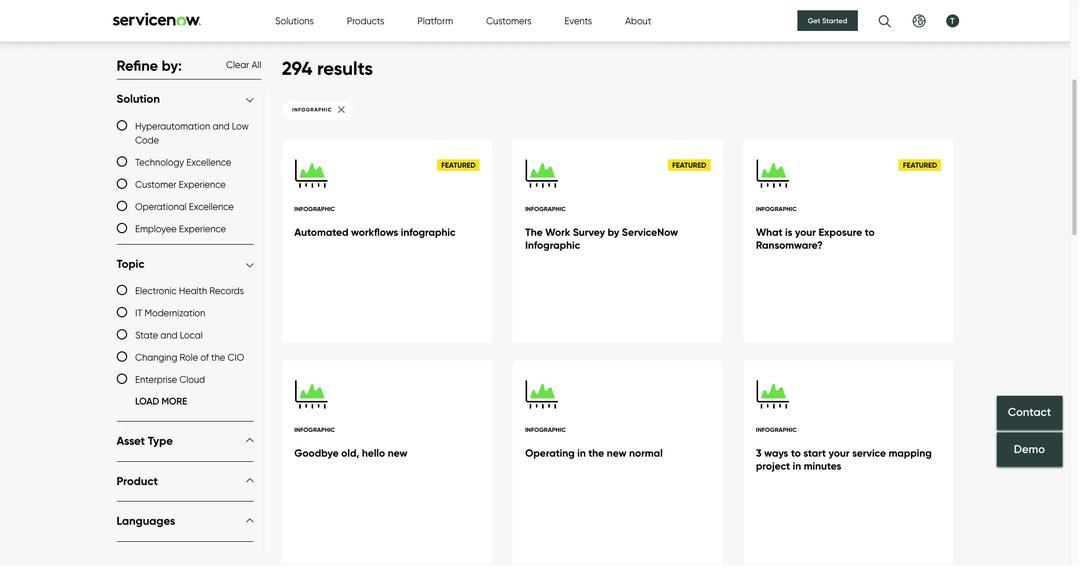 Task type: vqa. For each thing, say whether or not it's contained in the screenshot.
the Get Started
yes



Task type: describe. For each thing, give the bounding box(es) containing it.
it
[[135, 308, 142, 319]]

technology
[[135, 157, 184, 168]]

operating
[[525, 447, 575, 460]]

employee
[[135, 224, 177, 234]]

infographic
[[401, 226, 456, 239]]

more
[[161, 397, 187, 408]]

mapping
[[889, 447, 932, 460]]

platform button
[[417, 14, 453, 28]]

low
[[232, 121, 249, 132]]

infographic inside the work survey by servicenow infographic
[[525, 239, 580, 252]]

contact
[[1008, 406, 1051, 420]]

clear all link
[[226, 58, 261, 73]]

1 vertical spatial the
[[588, 447, 604, 460]]

work
[[545, 226, 570, 239]]

goodbye old, hello new
[[294, 447, 407, 460]]

it modernization
[[135, 308, 205, 319]]

operational excellence
[[135, 201, 234, 212]]

operational
[[135, 201, 187, 212]]

survey
[[573, 226, 605, 239]]

goodbye
[[294, 447, 339, 460]]

to inside what is your exposure to ransomware?
[[865, 226, 875, 239]]

solutions button
[[275, 14, 314, 28]]

demo
[[1014, 443, 1045, 457]]

the work survey by servicenow infographic
[[525, 226, 678, 252]]

of
[[200, 353, 209, 363]]

in inside 3 ways to start your service mapping project in minutes
[[793, 460, 801, 473]]

the
[[525, 226, 543, 239]]

normal
[[629, 447, 663, 460]]

customers
[[486, 15, 532, 26]]

infographic for automated
[[294, 205, 335, 213]]

start
[[803, 447, 826, 460]]

excellence for operational excellence
[[189, 201, 234, 212]]

products button
[[347, 14, 384, 28]]

changing
[[135, 353, 177, 363]]

workflows
[[351, 226, 398, 239]]

role
[[180, 353, 198, 363]]

your inside 3 ways to start your service mapping project in minutes
[[829, 447, 850, 460]]

type
[[148, 435, 173, 449]]

by
[[608, 226, 619, 239]]

refine by:
[[117, 57, 182, 74]]

languages
[[117, 515, 175, 529]]

health
[[179, 286, 207, 297]]

what
[[756, 226, 783, 239]]

servicenow image
[[111, 12, 202, 26]]

load
[[135, 397, 159, 408]]

clear all
[[226, 60, 261, 70]]

customer
[[135, 179, 176, 190]]

minutes
[[804, 460, 842, 473]]

products
[[347, 15, 384, 26]]

clear
[[226, 60, 249, 70]]

enterprise cloud
[[135, 375, 205, 386]]

servicenow
[[622, 226, 678, 239]]

events
[[565, 15, 592, 26]]

topic
[[117, 257, 144, 271]]

project
[[756, 460, 790, 473]]

0 vertical spatial infographic
[[292, 107, 332, 113]]

all
[[252, 60, 261, 70]]

0 horizontal spatial in
[[577, 447, 586, 460]]

electronic health records
[[135, 286, 244, 297]]

cloud
[[179, 375, 205, 386]]

about
[[625, 15, 651, 26]]

by:
[[162, 57, 182, 74]]

electronic
[[135, 286, 177, 297]]

load more
[[135, 397, 187, 408]]

new for hello
[[388, 447, 407, 460]]

changing role of the cio
[[135, 353, 244, 363]]

automated
[[294, 226, 349, 239]]

product
[[117, 475, 158, 489]]

infographic for the
[[525, 205, 566, 213]]

infographic for goodbye
[[294, 427, 335, 434]]

refine
[[117, 57, 158, 74]]

get started link
[[798, 10, 858, 31]]

get started
[[808, 16, 847, 25]]

and for state
[[160, 330, 178, 341]]

enterprise
[[135, 375, 177, 386]]



Task type: locate. For each thing, give the bounding box(es) containing it.
1 vertical spatial excellence
[[189, 201, 234, 212]]

excellence for technology excellence
[[186, 157, 231, 168]]

old,
[[341, 447, 359, 460]]

1 horizontal spatial new
[[607, 447, 627, 460]]

is
[[785, 226, 793, 239]]

1 horizontal spatial the
[[588, 447, 604, 460]]

and for hyperautomation
[[213, 121, 230, 132]]

294
[[282, 57, 312, 79]]

1 vertical spatial experience
[[179, 224, 226, 234]]

0 vertical spatial to
[[865, 226, 875, 239]]

0 horizontal spatial featured
[[441, 161, 476, 170]]

3 featured from the left
[[903, 161, 937, 170]]

and down it modernization
[[160, 330, 178, 341]]

service
[[852, 447, 886, 460]]

3 ways to start your service mapping project in minutes
[[756, 447, 932, 473]]

infographic for what
[[756, 205, 797, 213]]

experience for employee experience
[[179, 224, 226, 234]]

the
[[211, 353, 225, 363], [588, 447, 604, 460]]

state
[[135, 330, 158, 341]]

operating in the new normal
[[525, 447, 663, 460]]

new for the
[[607, 447, 627, 460]]

modernization
[[145, 308, 205, 319]]

excellence
[[186, 157, 231, 168], [189, 201, 234, 212]]

the right of
[[211, 353, 225, 363]]

0 horizontal spatial your
[[795, 226, 816, 239]]

experience down operational excellence
[[179, 224, 226, 234]]

automated workflows infographic
[[294, 226, 456, 239]]

1 horizontal spatial in
[[793, 460, 801, 473]]

ways
[[764, 447, 788, 460]]

events button
[[565, 14, 592, 28]]

and inside hyperautomation and low code
[[213, 121, 230, 132]]

get
[[808, 16, 820, 25]]

to
[[865, 226, 875, 239], [791, 447, 801, 460]]

1 horizontal spatial to
[[865, 226, 875, 239]]

code
[[135, 135, 159, 146]]

ransomware?
[[756, 239, 823, 252]]

to inside 3 ways to start your service mapping project in minutes
[[791, 447, 801, 460]]

infographic
[[292, 107, 332, 113], [525, 239, 580, 252]]

about button
[[625, 14, 651, 28]]

0 horizontal spatial the
[[211, 353, 225, 363]]

infographic up operating
[[525, 427, 566, 434]]

1 horizontal spatial and
[[213, 121, 230, 132]]

employee experience
[[135, 224, 226, 234]]

records
[[210, 286, 244, 297]]

2 featured from the left
[[672, 161, 706, 170]]

featured for automated workflows infographic
[[441, 161, 476, 170]]

exposure
[[819, 226, 862, 239]]

state and local
[[135, 330, 203, 341]]

infographic up 'what'
[[756, 205, 797, 213]]

to right exposure
[[865, 226, 875, 239]]

and left low
[[213, 121, 230, 132]]

1 vertical spatial to
[[791, 447, 801, 460]]

1 new from the left
[[388, 447, 407, 460]]

solution
[[117, 92, 160, 106]]

hello
[[362, 447, 385, 460]]

0 vertical spatial excellence
[[186, 157, 231, 168]]

infographic up automated
[[294, 205, 335, 213]]

platform
[[417, 15, 453, 26]]

featured for what is your exposure to ransomware?
[[903, 161, 937, 170]]

0 vertical spatial and
[[213, 121, 230, 132]]

the right operating
[[588, 447, 604, 460]]

to left start
[[791, 447, 801, 460]]

experience for customer experience
[[179, 179, 226, 190]]

featured for the work survey by servicenow infographic
[[672, 161, 706, 170]]

new right hello on the left of the page
[[388, 447, 407, 460]]

customers button
[[486, 14, 532, 28]]

1 vertical spatial and
[[160, 330, 178, 341]]

your
[[795, 226, 816, 239], [829, 447, 850, 460]]

results
[[317, 57, 373, 79]]

solutions
[[275, 15, 314, 26]]

infographic up ways on the bottom right of the page
[[756, 427, 797, 434]]

new left normal
[[607, 447, 627, 460]]

your right the is
[[795, 226, 816, 239]]

started
[[822, 16, 847, 25]]

0 horizontal spatial infographic
[[292, 107, 332, 113]]

hyperautomation and low code
[[135, 121, 249, 146]]

excellence down hyperautomation and low code
[[186, 157, 231, 168]]

hyperautomation
[[135, 121, 210, 132]]

customer experience
[[135, 179, 226, 190]]

in right operating
[[577, 447, 586, 460]]

infographic
[[294, 205, 335, 213], [525, 205, 566, 213], [756, 205, 797, 213], [294, 427, 335, 434], [525, 427, 566, 434], [756, 427, 797, 434]]

excellence up employee experience
[[189, 201, 234, 212]]

0 horizontal spatial to
[[791, 447, 801, 460]]

2 new from the left
[[607, 447, 627, 460]]

in left start
[[793, 460, 801, 473]]

0 vertical spatial experience
[[179, 179, 226, 190]]

1 featured from the left
[[441, 161, 476, 170]]

1 vertical spatial infographic
[[525, 239, 580, 252]]

load more link
[[117, 395, 187, 409]]

experience
[[179, 179, 226, 190], [179, 224, 226, 234]]

infographic for operating
[[525, 427, 566, 434]]

0 horizontal spatial and
[[160, 330, 178, 341]]

asset type
[[117, 435, 173, 449]]

0 vertical spatial the
[[211, 353, 225, 363]]

0 vertical spatial your
[[795, 226, 816, 239]]

your right start
[[829, 447, 850, 460]]

infographic up the at the top of page
[[525, 205, 566, 213]]

infographic for 3
[[756, 427, 797, 434]]

asset
[[117, 435, 145, 449]]

and
[[213, 121, 230, 132], [160, 330, 178, 341]]

infographic up goodbye
[[294, 427, 335, 434]]

demo link
[[997, 433, 1063, 467]]

3
[[756, 447, 762, 460]]

1 horizontal spatial featured
[[672, 161, 706, 170]]

what is your exposure to ransomware?
[[756, 226, 875, 252]]

your inside what is your exposure to ransomware?
[[795, 226, 816, 239]]

1 vertical spatial your
[[829, 447, 850, 460]]

local
[[180, 330, 203, 341]]

technology excellence
[[135, 157, 231, 168]]

294 results
[[282, 57, 373, 79]]

in
[[577, 447, 586, 460], [793, 460, 801, 473]]

2 horizontal spatial featured
[[903, 161, 937, 170]]

new
[[388, 447, 407, 460], [607, 447, 627, 460]]

0 horizontal spatial new
[[388, 447, 407, 460]]

contact link
[[997, 396, 1063, 430]]

experience up operational excellence
[[179, 179, 226, 190]]

1 horizontal spatial your
[[829, 447, 850, 460]]

1 horizontal spatial infographic
[[525, 239, 580, 252]]



